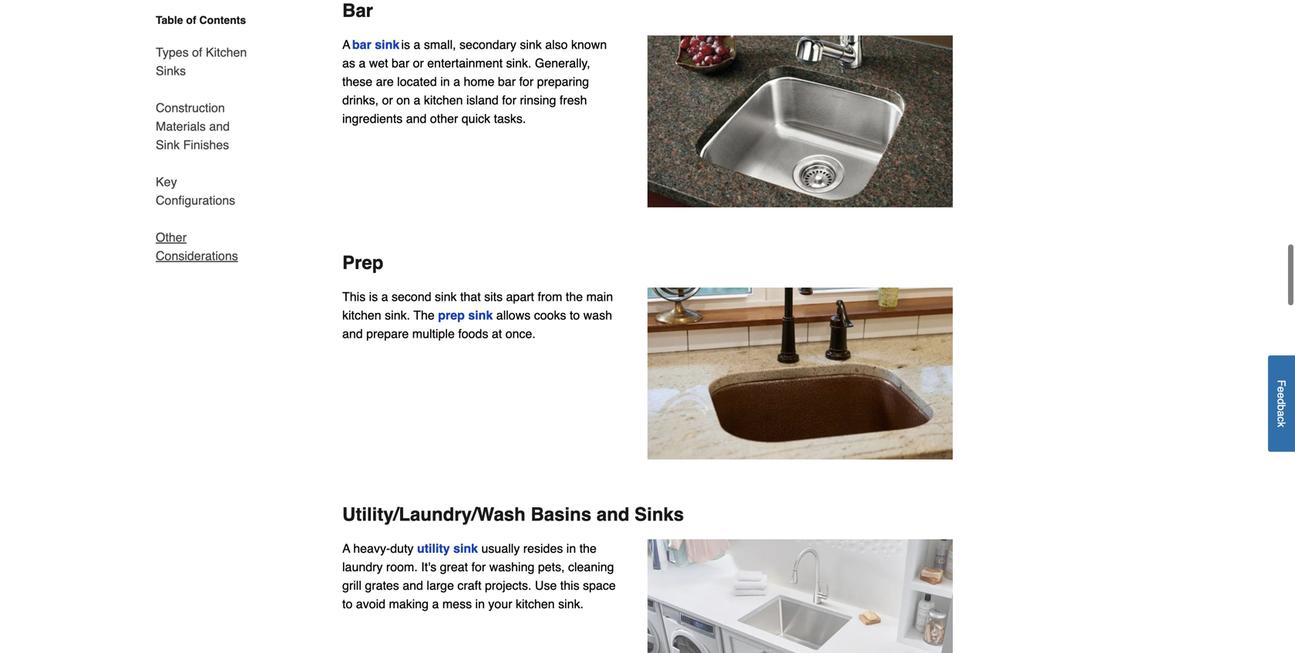 Task type: locate. For each thing, give the bounding box(es) containing it.
prepare
[[367, 322, 409, 336]]

0 vertical spatial a
[[342, 33, 351, 47]]

2 horizontal spatial in
[[567, 537, 576, 551]]

utility/laundry/wash basins and sinks
[[342, 500, 684, 521]]

cooks
[[534, 303, 567, 318]]

e up d
[[1276, 387, 1289, 393]]

mess
[[443, 593, 472, 607]]

sink
[[375, 33, 400, 47], [520, 33, 542, 47], [435, 285, 457, 299], [468, 303, 493, 318], [454, 537, 478, 551]]

1 vertical spatial kitchen
[[342, 303, 382, 318]]

a bar sink
[[342, 33, 400, 47]]

2 vertical spatial bar
[[498, 70, 516, 84]]

2 horizontal spatial kitchen
[[516, 593, 555, 607]]

1 vertical spatial to
[[342, 593, 353, 607]]

prep sink
[[438, 303, 493, 318]]

kitchen
[[424, 88, 463, 103], [342, 303, 382, 318], [516, 593, 555, 607]]

0 vertical spatial for
[[520, 70, 534, 84]]

0 horizontal spatial kitchen
[[342, 303, 382, 318]]

a
[[342, 33, 351, 47], [342, 537, 350, 551]]

sink. inside usually resides in the laundry room. it's great for washing pets, cleaning grill grates and large craft projects. use this space to avoid making a mess in your kitchen sink.
[[559, 593, 584, 607]]

utility/laundry/wash
[[342, 500, 526, 521]]

duty
[[391, 537, 414, 551]]

0 vertical spatial sinks
[[156, 64, 186, 78]]

1 e from the top
[[1276, 387, 1289, 393]]

c
[[1276, 417, 1289, 422]]

kitchen inside is a small, secondary sink also known as a wet bar or entertainment sink. generally, these are located in a home bar for preparing drinks, or on a kitchen island for rinsing fresh ingredients and other quick tasks.
[[424, 88, 463, 103]]

2 a from the top
[[342, 537, 350, 551]]

key configurations
[[156, 175, 235, 208]]

sink. down 'secondary'
[[506, 51, 532, 66]]

this
[[342, 285, 366, 299]]

the right from
[[566, 285, 583, 299]]

or up located
[[413, 51, 424, 66]]

1 vertical spatial of
[[192, 45, 202, 59]]

other considerations
[[156, 230, 238, 263]]

in down entertainment
[[441, 70, 450, 84]]

for
[[520, 70, 534, 84], [502, 88, 517, 103], [472, 556, 486, 570]]

entertainment
[[428, 51, 503, 66]]

secondary
[[460, 33, 517, 47]]

1 vertical spatial for
[[502, 88, 517, 103]]

to down grill
[[342, 593, 353, 607]]

a
[[414, 33, 421, 47], [359, 51, 366, 66], [454, 70, 461, 84], [414, 88, 421, 103], [382, 285, 388, 299], [1276, 411, 1289, 417], [432, 593, 439, 607]]

sink. down this
[[559, 593, 584, 607]]

usually resides in the laundry room. it's great for washing pets, cleaning grill grates and large craft projects. use this space to avoid making a mess in your kitchen sink.
[[342, 537, 616, 607]]

and up finishes
[[209, 119, 230, 133]]

tasks.
[[494, 107, 526, 121]]

the
[[566, 285, 583, 299], [580, 537, 597, 551]]

a left second
[[382, 285, 388, 299]]

sink up foods
[[468, 303, 493, 318]]

allows cooks to wash and prepare multiple foods at once.
[[342, 303, 613, 336]]

sink. up prepare
[[385, 303, 410, 318]]

1 horizontal spatial or
[[413, 51, 424, 66]]

to inside usually resides in the laundry room. it's great for washing pets, cleaning grill grates and large craft projects. use this space to avoid making a mess in your kitchen sink.
[[342, 593, 353, 607]]

the inside this is a second sink that sits apart from the main kitchen sink. the
[[566, 285, 583, 299]]

b
[[1276, 405, 1289, 411]]

a right on
[[414, 88, 421, 103]]

f e e d b a c k button
[[1269, 356, 1296, 452]]

of for table
[[186, 14, 196, 26]]

0 vertical spatial of
[[186, 14, 196, 26]]

2 vertical spatial for
[[472, 556, 486, 570]]

bar right home
[[498, 70, 516, 84]]

0 horizontal spatial sink.
[[385, 303, 410, 318]]

sink up prep on the left top of the page
[[435, 285, 457, 299]]

1 vertical spatial the
[[580, 537, 597, 551]]

2 vertical spatial sink.
[[559, 593, 584, 607]]

of right table
[[186, 14, 196, 26]]

fresh
[[560, 88, 587, 103]]

wet
[[369, 51, 388, 66]]

great
[[440, 556, 468, 570]]

other
[[156, 230, 187, 245]]

of
[[186, 14, 196, 26], [192, 45, 202, 59]]

sinks inside "types of kitchen sinks"
[[156, 64, 186, 78]]

and inside "allows cooks to wash and prepare multiple foods at once."
[[342, 322, 363, 336]]

cleaning
[[568, 556, 614, 570]]

types
[[156, 45, 189, 59]]

f e e d b a c k
[[1276, 380, 1289, 428]]

is right this
[[369, 285, 378, 299]]

table
[[156, 14, 183, 26]]

a inside button
[[1276, 411, 1289, 417]]

prep
[[438, 303, 465, 318]]

sink for this is a second sink that sits apart from the main kitchen sink. the
[[435, 285, 457, 299]]

wash
[[584, 303, 613, 318]]

2 vertical spatial kitchen
[[516, 593, 555, 607]]

in up cleaning
[[567, 537, 576, 551]]

0 vertical spatial kitchen
[[424, 88, 463, 103]]

sink. inside this is a second sink that sits apart from the main kitchen sink. the
[[385, 303, 410, 318]]

known
[[572, 33, 607, 47]]

sinks
[[156, 64, 186, 78], [635, 500, 684, 521]]

or
[[413, 51, 424, 66], [382, 88, 393, 103]]

0 horizontal spatial sinks
[[156, 64, 186, 78]]

1 vertical spatial is
[[369, 285, 378, 299]]

a inside this is a second sink that sits apart from the main kitchen sink. the
[[382, 285, 388, 299]]

a left small,
[[414, 33, 421, 47]]

1 vertical spatial sinks
[[635, 500, 684, 521]]

sink inside this is a second sink that sits apart from the main kitchen sink. the
[[435, 285, 457, 299]]

a down large
[[432, 593, 439, 607]]

for up craft
[[472, 556, 486, 570]]

for up tasks.
[[502, 88, 517, 103]]

0 horizontal spatial is
[[369, 285, 378, 299]]

washing
[[490, 556, 535, 570]]

drinks,
[[342, 88, 379, 103]]

is right bar sink link in the top of the page
[[401, 33, 410, 47]]

located
[[397, 70, 437, 84]]

of right types
[[192, 45, 202, 59]]

2 vertical spatial in
[[476, 593, 485, 607]]

and down on
[[406, 107, 427, 121]]

sinks for utility/laundry/wash basins and sinks
[[635, 500, 684, 521]]

1 vertical spatial bar
[[392, 51, 410, 66]]

bar right wet
[[392, 51, 410, 66]]

sink up great
[[454, 537, 478, 551]]

types of kitchen sinks link
[[156, 34, 253, 89]]

and left prepare
[[342, 322, 363, 336]]

0 vertical spatial sink.
[[506, 51, 532, 66]]

1 a from the top
[[342, 33, 351, 47]]

2 horizontal spatial sink.
[[559, 593, 584, 607]]

2 horizontal spatial bar
[[498, 70, 516, 84]]

1 horizontal spatial sinks
[[635, 500, 684, 521]]

1 horizontal spatial sink.
[[506, 51, 532, 66]]

0 horizontal spatial for
[[472, 556, 486, 570]]

kitchen up other
[[424, 88, 463, 103]]

to left wash
[[570, 303, 580, 318]]

and inside 'construction materials and sink finishes'
[[209, 119, 230, 133]]

sink left also on the left top of the page
[[520, 33, 542, 47]]

sink for is a small, secondary sink also known as a wet bar or entertainment sink. generally, these are located in a home bar for preparing drinks, or on a kitchen island for rinsing fresh ingredients and other quick tasks.
[[520, 33, 542, 47]]

sink for a heavy-duty utility sink
[[454, 537, 478, 551]]

kitchen down 'use'
[[516, 593, 555, 607]]

kitchen inside usually resides in the laundry room. it's great for washing pets, cleaning grill grates and large craft projects. use this space to avoid making a mess in your kitchen sink.
[[516, 593, 555, 607]]

1 vertical spatial a
[[342, 537, 350, 551]]

and up making
[[403, 574, 423, 588]]

a up k
[[1276, 411, 1289, 417]]

of inside "types of kitchen sinks"
[[192, 45, 202, 59]]

prep sink link
[[438, 303, 493, 318]]

0 vertical spatial in
[[441, 70, 450, 84]]

ingredients
[[342, 107, 403, 121]]

0 horizontal spatial in
[[441, 70, 450, 84]]

configurations
[[156, 193, 235, 208]]

as
[[342, 51, 356, 66]]

bar up as
[[352, 33, 372, 47]]

1 horizontal spatial is
[[401, 33, 410, 47]]

to inside "allows cooks to wash and prepare multiple foods at once."
[[570, 303, 580, 318]]

0 vertical spatial or
[[413, 51, 424, 66]]

0 vertical spatial the
[[566, 285, 583, 299]]

in
[[441, 70, 450, 84], [567, 537, 576, 551], [476, 593, 485, 607]]

e up b
[[1276, 393, 1289, 399]]

0 horizontal spatial to
[[342, 593, 353, 607]]

1 vertical spatial sink.
[[385, 303, 410, 318]]

1 horizontal spatial kitchen
[[424, 88, 463, 103]]

a for a heavy-duty utility sink
[[342, 537, 350, 551]]

a up laundry
[[342, 537, 350, 551]]

e
[[1276, 387, 1289, 393], [1276, 393, 1289, 399]]

sits
[[484, 285, 503, 299]]

1 horizontal spatial bar
[[392, 51, 410, 66]]

0 horizontal spatial or
[[382, 88, 393, 103]]

0 horizontal spatial bar
[[352, 33, 372, 47]]

use
[[535, 574, 557, 588]]

a inside usually resides in the laundry room. it's great for washing pets, cleaning grill grates and large craft projects. use this space to avoid making a mess in your kitchen sink.
[[432, 593, 439, 607]]

a up as
[[342, 33, 351, 47]]

0 vertical spatial is
[[401, 33, 410, 47]]

1 horizontal spatial to
[[570, 303, 580, 318]]

the up cleaning
[[580, 537, 597, 551]]

this is a second sink that sits apart from the main kitchen sink. the
[[342, 285, 613, 318]]

multiple
[[412, 322, 455, 336]]

0 vertical spatial to
[[570, 303, 580, 318]]

the
[[414, 303, 435, 318]]

f
[[1276, 380, 1289, 387]]

for up rinsing at the top left
[[520, 70, 534, 84]]

and
[[406, 107, 427, 121], [209, 119, 230, 133], [342, 322, 363, 336], [597, 500, 630, 521], [403, 574, 423, 588]]

or left on
[[382, 88, 393, 103]]

table of contents
[[156, 14, 246, 26]]

it's
[[421, 556, 437, 570]]

kitchen inside this is a second sink that sits apart from the main kitchen sink. the
[[342, 303, 382, 318]]

kitchen down this
[[342, 303, 382, 318]]

sink inside is a small, secondary sink also known as a wet bar or entertainment sink. generally, these are located in a home bar for preparing drinks, or on a kitchen island for rinsing fresh ingredients and other quick tasks.
[[520, 33, 542, 47]]

in left your
[[476, 593, 485, 607]]



Task type: describe. For each thing, give the bounding box(es) containing it.
key
[[156, 175, 177, 189]]

finishes
[[183, 138, 229, 152]]

craft
[[458, 574, 482, 588]]

once.
[[506, 322, 536, 336]]

home
[[464, 70, 495, 84]]

at
[[492, 322, 502, 336]]

grates
[[365, 574, 399, 588]]

pets,
[[538, 556, 565, 570]]

the inside usually resides in the laundry room. it's great for washing pets, cleaning grill grates and large craft projects. use this space to avoid making a mess in your kitchen sink.
[[580, 537, 597, 551]]

sink up wet
[[375, 33, 400, 47]]

a for a bar sink
[[342, 33, 351, 47]]

this
[[561, 574, 580, 588]]

0 vertical spatial bar
[[352, 33, 372, 47]]

sink. inside is a small, secondary sink also known as a wet bar or entertainment sink. generally, these are located in a home bar for preparing drinks, or on a kitchen island for rinsing fresh ingredients and other quick tasks.
[[506, 51, 532, 66]]

basins
[[531, 500, 592, 521]]

1 vertical spatial or
[[382, 88, 393, 103]]

d
[[1276, 399, 1289, 405]]

main
[[587, 285, 613, 299]]

and inside usually resides in the laundry room. it's great for washing pets, cleaning grill grates and large craft projects. use this space to avoid making a mess in your kitchen sink.
[[403, 574, 423, 588]]

heavy-
[[353, 537, 391, 551]]

room.
[[386, 556, 418, 570]]

construction
[[156, 101, 225, 115]]

generally,
[[535, 51, 591, 66]]

grill
[[342, 574, 362, 588]]

that
[[460, 285, 481, 299]]

a heavy-duty utility sink
[[342, 537, 478, 551]]

construction materials and sink finishes
[[156, 101, 230, 152]]

also
[[546, 33, 568, 47]]

contents
[[199, 14, 246, 26]]

in inside is a small, secondary sink also known as a wet bar or entertainment sink. generally, these are located in a home bar for preparing drinks, or on a kitchen island for rinsing fresh ingredients and other quick tasks.
[[441, 70, 450, 84]]

types of kitchen sinks
[[156, 45, 247, 78]]

rinsing
[[520, 88, 557, 103]]

a down entertainment
[[454, 70, 461, 84]]

large
[[427, 574, 454, 588]]

2 e from the top
[[1276, 393, 1289, 399]]

1 vertical spatial in
[[567, 537, 576, 551]]

a bar sink with a bowl of grapes nearby. image
[[648, 31, 953, 203]]

kitchen for a bar sink
[[424, 88, 463, 103]]

prep
[[342, 248, 384, 269]]

of for types
[[192, 45, 202, 59]]

are
[[376, 70, 394, 84]]

is a small, secondary sink also known as a wet bar or entertainment sink. generally, these are located in a home bar for preparing drinks, or on a kitchen island for rinsing fresh ingredients and other quick tasks.
[[342, 33, 607, 121]]

allows
[[497, 303, 531, 318]]

k
[[1276, 422, 1289, 428]]

projects.
[[485, 574, 532, 588]]

1 horizontal spatial for
[[502, 88, 517, 103]]

a bronze-finish prep sink. image
[[648, 283, 953, 455]]

kitchen for a heavy-duty utility sink
[[516, 593, 555, 607]]

a utility sink in a laundry room. image
[[648, 535, 953, 653]]

laundry
[[342, 556, 383, 570]]

is inside is a small, secondary sink also known as a wet bar or entertainment sink. generally, these are located in a home bar for preparing drinks, or on a kitchen island for rinsing fresh ingredients and other quick tasks.
[[401, 33, 410, 47]]

construction materials and sink finishes link
[[156, 89, 253, 164]]

apart
[[506, 285, 535, 299]]

usually
[[482, 537, 520, 551]]

resides
[[524, 537, 563, 551]]

sinks for types of kitchen sinks
[[156, 64, 186, 78]]

a right as
[[359, 51, 366, 66]]

second
[[392, 285, 432, 299]]

sink
[[156, 138, 180, 152]]

2 horizontal spatial for
[[520, 70, 534, 84]]

other
[[430, 107, 458, 121]]

other considerations link
[[156, 219, 253, 265]]

these
[[342, 70, 373, 84]]

avoid
[[356, 593, 386, 607]]

considerations
[[156, 249, 238, 263]]

making
[[389, 593, 429, 607]]

from
[[538, 285, 563, 299]]

and right basins
[[597, 500, 630, 521]]

on
[[397, 88, 410, 103]]

utility sink link
[[417, 537, 478, 551]]

is inside this is a second sink that sits apart from the main kitchen sink. the
[[369, 285, 378, 299]]

table of contents element
[[137, 12, 253, 265]]

key configurations link
[[156, 164, 253, 219]]

quick
[[462, 107, 491, 121]]

space
[[583, 574, 616, 588]]

preparing
[[537, 70, 589, 84]]

kitchen
[[206, 45, 247, 59]]

for inside usually resides in the laundry room. it's great for washing pets, cleaning grill grates and large craft projects. use this space to avoid making a mess in your kitchen sink.
[[472, 556, 486, 570]]

and inside is a small, secondary sink also known as a wet bar or entertainment sink. generally, these are located in a home bar for preparing drinks, or on a kitchen island for rinsing fresh ingredients and other quick tasks.
[[406, 107, 427, 121]]

foods
[[458, 322, 489, 336]]

island
[[467, 88, 499, 103]]

1 horizontal spatial in
[[476, 593, 485, 607]]

bar sink link
[[352, 33, 400, 47]]

your
[[489, 593, 513, 607]]

utility
[[417, 537, 450, 551]]

materials
[[156, 119, 206, 133]]



Task type: vqa. For each thing, say whether or not it's contained in the screenshot.
Outdoor Power Equipment
no



